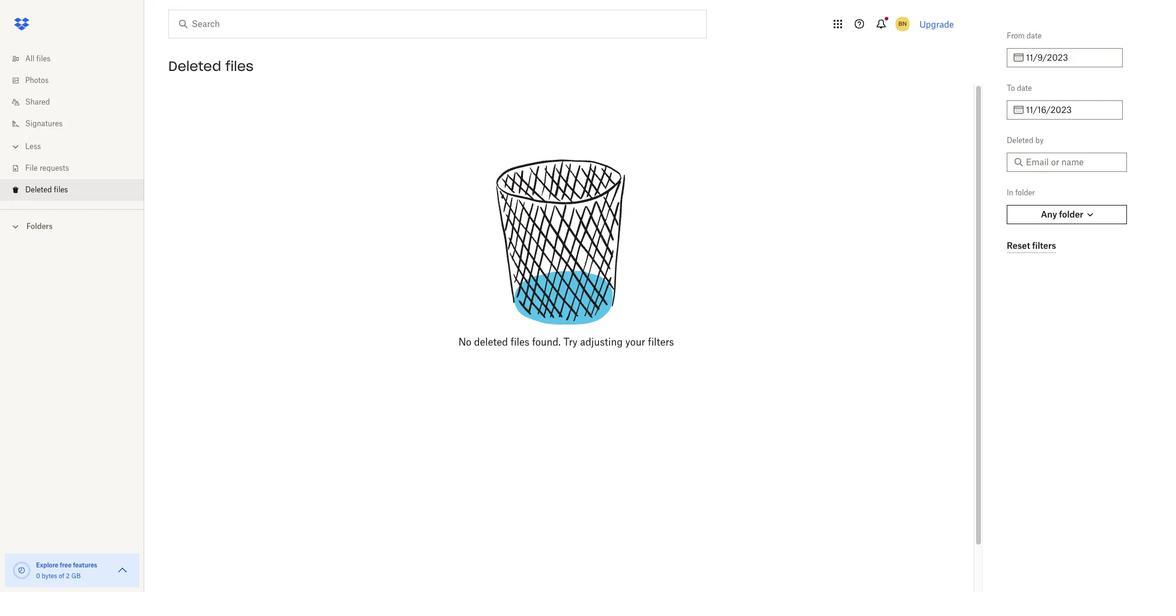Task type: describe. For each thing, give the bounding box(es) containing it.
to date
[[1007, 84, 1032, 93]]

deleted files link
[[10, 179, 144, 201]]

folder for any folder
[[1059, 209, 1084, 219]]

To date text field
[[1026, 103, 1116, 117]]

by
[[1036, 136, 1044, 145]]

Deleted by text field
[[1026, 156, 1120, 169]]

requests
[[40, 164, 69, 173]]

deleted files inside deleted files link
[[25, 185, 68, 194]]

to
[[1007, 84, 1015, 93]]

deleted by
[[1007, 136, 1044, 145]]

shared link
[[10, 91, 144, 113]]

bn
[[899, 20, 907, 28]]

from
[[1007, 31, 1025, 40]]

upgrade
[[920, 19, 954, 29]]

photos link
[[10, 70, 144, 91]]

reset filters button
[[1007, 239, 1056, 253]]

file requests
[[25, 164, 69, 173]]

0
[[36, 572, 40, 580]]

quota usage element
[[12, 561, 31, 580]]

signatures
[[25, 119, 63, 128]]

Search text field
[[192, 17, 682, 31]]

0 vertical spatial deleted files
[[168, 58, 254, 75]]

in folder
[[1007, 188, 1035, 197]]

gb
[[71, 572, 81, 580]]

bn button
[[893, 14, 913, 34]]

files inside deleted files link
[[54, 185, 68, 194]]

adjusting
[[580, 336, 623, 348]]

less
[[25, 142, 41, 151]]

1 horizontal spatial deleted
[[168, 58, 221, 75]]

less image
[[10, 141, 22, 153]]

no deleted files found. try adjusting your filters
[[459, 336, 674, 348]]

files inside the all files link
[[36, 54, 51, 63]]

photos
[[25, 76, 49, 85]]

2 horizontal spatial deleted
[[1007, 136, 1034, 145]]

any folder button
[[1007, 205, 1127, 224]]



Task type: locate. For each thing, give the bounding box(es) containing it.
from date
[[1007, 31, 1042, 40]]

1 vertical spatial deleted
[[1007, 136, 1034, 145]]

all files link
[[10, 48, 144, 70]]

any folder
[[1041, 209, 1084, 219]]

signatures link
[[10, 113, 144, 135]]

1 vertical spatial deleted files
[[25, 185, 68, 194]]

2
[[66, 572, 70, 580]]

date right the to
[[1017, 84, 1032, 93]]

deleted
[[168, 58, 221, 75], [1007, 136, 1034, 145], [25, 185, 52, 194]]

file requests link
[[10, 158, 144, 179]]

deleted files list item
[[0, 179, 144, 201]]

folder right in
[[1016, 188, 1035, 197]]

upgrade link
[[920, 19, 954, 29]]

explore
[[36, 562, 58, 569]]

0 vertical spatial deleted
[[168, 58, 221, 75]]

deleted files
[[168, 58, 254, 75], [25, 185, 68, 194]]

free
[[60, 562, 72, 569]]

1 horizontal spatial deleted files
[[168, 58, 254, 75]]

0 horizontal spatial folder
[[1016, 188, 1035, 197]]

of
[[59, 572, 64, 580]]

filters right reset
[[1032, 240, 1056, 250]]

date
[[1027, 31, 1042, 40], [1017, 84, 1032, 93]]

no
[[459, 336, 472, 348]]

1 vertical spatial date
[[1017, 84, 1032, 93]]

folders
[[26, 222, 53, 231]]

deleted inside deleted files link
[[25, 185, 52, 194]]

folders button
[[0, 217, 144, 235]]

0 horizontal spatial deleted
[[25, 185, 52, 194]]

deleted
[[474, 336, 508, 348]]

your
[[625, 336, 646, 348]]

bytes
[[42, 572, 57, 580]]

date for to date
[[1017, 84, 1032, 93]]

explore free features 0 bytes of 2 gb
[[36, 562, 97, 580]]

folder inside button
[[1059, 209, 1084, 219]]

file
[[25, 164, 38, 173]]

filters inside reset filters 'button'
[[1032, 240, 1056, 250]]

files
[[36, 54, 51, 63], [225, 58, 254, 75], [54, 185, 68, 194], [511, 336, 530, 348]]

0 horizontal spatial filters
[[648, 336, 674, 348]]

reset
[[1007, 240, 1030, 250]]

folder
[[1016, 188, 1035, 197], [1059, 209, 1084, 219]]

folder for in folder
[[1016, 188, 1035, 197]]

1 horizontal spatial filters
[[1032, 240, 1056, 250]]

1 horizontal spatial folder
[[1059, 209, 1084, 219]]

features
[[73, 562, 97, 569]]

in
[[1007, 188, 1014, 197]]

0 horizontal spatial deleted files
[[25, 185, 68, 194]]

0 vertical spatial date
[[1027, 31, 1042, 40]]

filters
[[1032, 240, 1056, 250], [648, 336, 674, 348]]

reset filters
[[1007, 240, 1056, 250]]

From date text field
[[1026, 51, 1116, 64]]

dropbox image
[[10, 12, 34, 36]]

1 vertical spatial filters
[[648, 336, 674, 348]]

found.
[[532, 336, 561, 348]]

2 vertical spatial deleted
[[25, 185, 52, 194]]

shared
[[25, 97, 50, 106]]

all
[[25, 54, 34, 63]]

any
[[1041, 209, 1057, 219]]

0 vertical spatial folder
[[1016, 188, 1035, 197]]

0 vertical spatial filters
[[1032, 240, 1056, 250]]

list containing all files
[[0, 41, 144, 209]]

all files
[[25, 54, 51, 63]]

filters right your
[[648, 336, 674, 348]]

list
[[0, 41, 144, 209]]

folder right any at right top
[[1059, 209, 1084, 219]]

1 vertical spatial folder
[[1059, 209, 1084, 219]]

try
[[564, 336, 578, 348]]

date right 'from'
[[1027, 31, 1042, 40]]

date for from date
[[1027, 31, 1042, 40]]



Task type: vqa. For each thing, say whether or not it's contained in the screenshot.
the requests
yes



